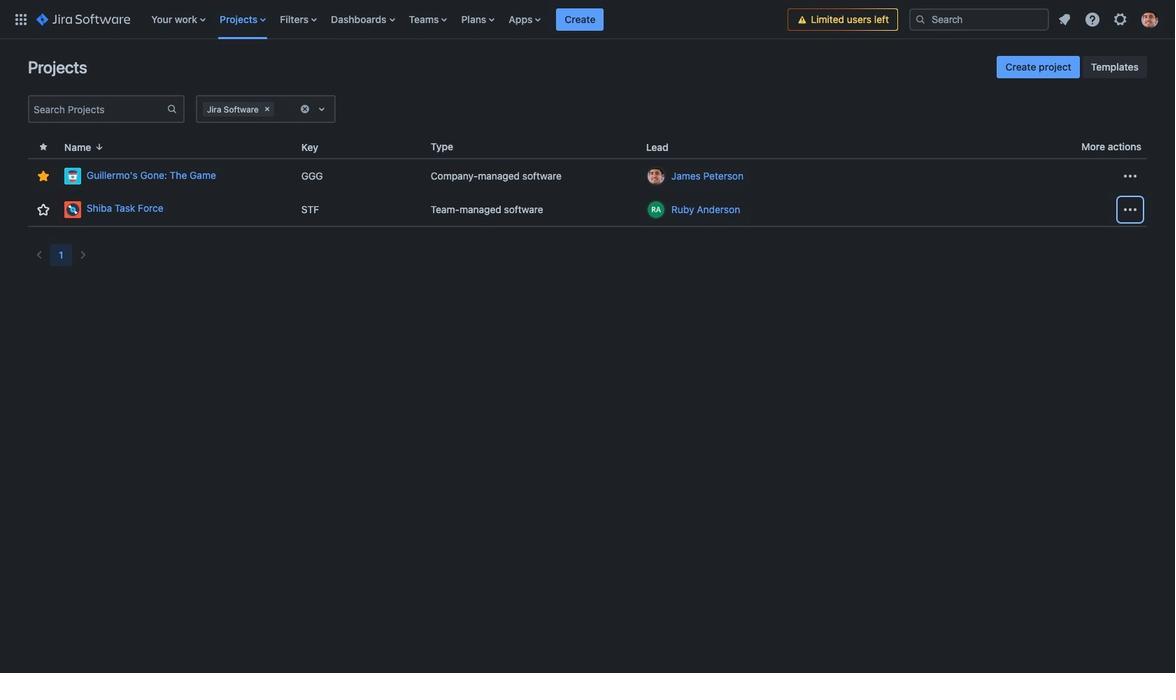 Task type: describe. For each thing, give the bounding box(es) containing it.
clear image
[[299, 104, 311, 115]]

star shiba task force image
[[35, 201, 52, 218]]

more image for 'star guillermo's gone: the game' image
[[1122, 168, 1139, 185]]

Choose Jira products text field
[[277, 102, 280, 116]]

0 horizontal spatial list
[[144, 0, 788, 39]]

Search Projects text field
[[29, 99, 167, 119]]



Task type: vqa. For each thing, say whether or not it's contained in the screenshot.
Pages
no



Task type: locate. For each thing, give the bounding box(es) containing it.
next image
[[75, 247, 91, 264]]

group
[[997, 56, 1147, 78]]

1 more image from the top
[[1122, 168, 1139, 185]]

0 vertical spatial more image
[[1122, 168, 1139, 185]]

1 horizontal spatial list
[[1052, 7, 1167, 32]]

open image
[[313, 101, 330, 118]]

Search field
[[910, 8, 1050, 30]]

more image for star shiba task force icon
[[1122, 201, 1139, 218]]

list
[[144, 0, 788, 39], [1052, 7, 1167, 32]]

search image
[[915, 14, 926, 25]]

star guillermo's gone: the game image
[[35, 168, 52, 185]]

your profile and settings image
[[1142, 11, 1159, 28]]

help image
[[1085, 11, 1101, 28]]

appswitcher icon image
[[13, 11, 29, 28]]

None search field
[[910, 8, 1050, 30]]

jira software image
[[36, 11, 130, 28], [36, 11, 130, 28]]

1 vertical spatial more image
[[1122, 201, 1139, 218]]

settings image
[[1113, 11, 1129, 28]]

list item
[[557, 0, 604, 39]]

previous image
[[31, 247, 48, 264]]

banner
[[0, 0, 1175, 39]]

notifications image
[[1057, 11, 1073, 28]]

2 more image from the top
[[1122, 201, 1139, 218]]

primary element
[[8, 0, 788, 39]]

more image
[[1122, 168, 1139, 185], [1122, 201, 1139, 218]]

clear image
[[262, 104, 273, 115]]



